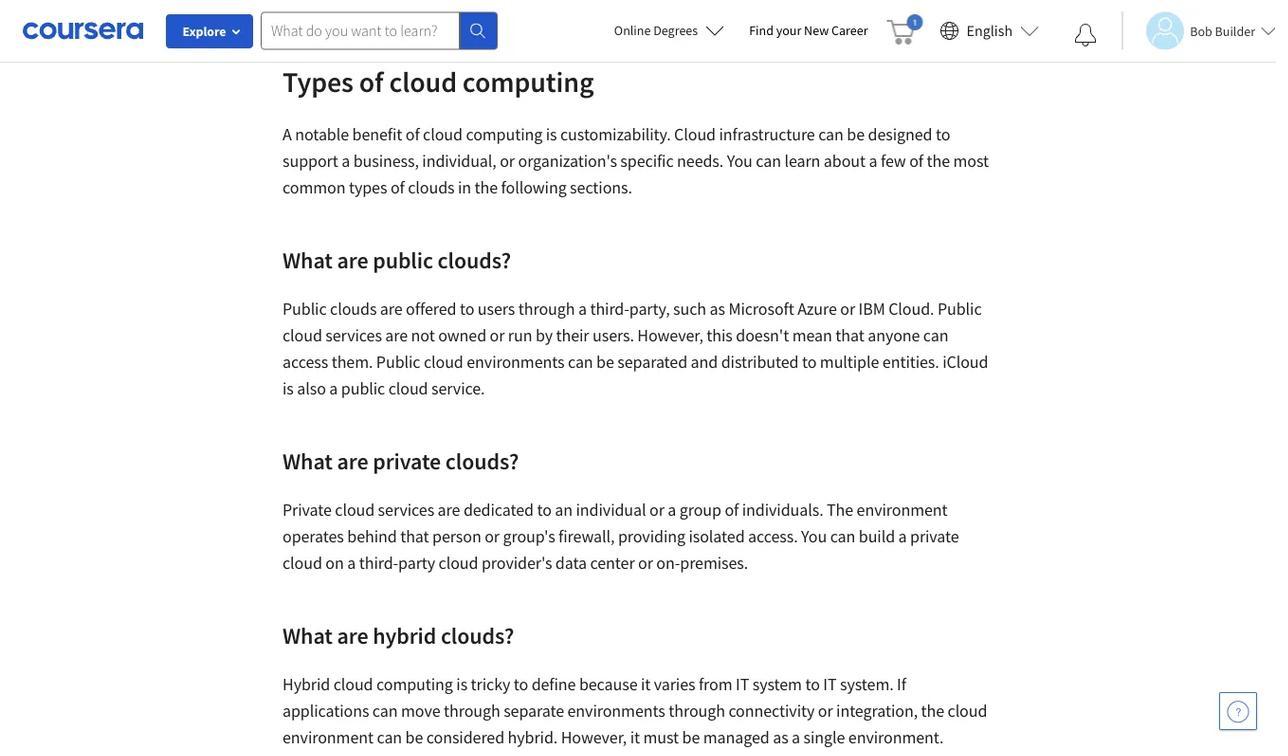 Task type: locate. For each thing, give the bounding box(es) containing it.
0 vertical spatial you
[[727, 150, 753, 172]]

is left tricky
[[457, 674, 468, 695]]

0 vertical spatial third-
[[590, 298, 630, 320]]

considered
[[427, 727, 505, 748]]

services inside public clouds are offered to users through a third-party, such as microsoft azure or ibm cloud. public cloud services are not owned or run by their users. however, this doesn't mean that anyone can access them. public cloud environments can be separated and distributed to multiple entities. icloud is also a public cloud service.
[[326, 325, 382, 346]]

or up single
[[818, 700, 833, 722]]

of down what do you want to learn? text field
[[359, 64, 384, 99]]

1 horizontal spatial environment
[[857, 499, 948, 521]]

a
[[342, 150, 350, 172], [869, 150, 878, 172], [578, 298, 587, 320], [329, 378, 338, 399], [668, 499, 677, 521], [899, 526, 907, 547], [347, 552, 356, 574], [792, 727, 801, 748]]

1 vertical spatial services
[[378, 499, 435, 521]]

bob builder
[[1190, 22, 1256, 39]]

1 vertical spatial clouds
[[330, 298, 377, 320]]

through up considered
[[444, 700, 500, 722]]

career
[[832, 22, 868, 39]]

0 horizontal spatial as
[[710, 298, 725, 320]]

environment up build
[[857, 499, 948, 521]]

new
[[804, 22, 829, 39]]

0 horizontal spatial through
[[444, 700, 500, 722]]

on-
[[657, 552, 680, 574]]

2 vertical spatial what
[[283, 621, 333, 650]]

online degrees button
[[599, 9, 740, 51]]

third-
[[590, 298, 630, 320], [359, 552, 398, 574]]

0 horizontal spatial it
[[736, 674, 749, 695]]

public
[[283, 298, 327, 320], [938, 298, 982, 320], [376, 351, 421, 373]]

degrees
[[654, 22, 698, 39]]

0 vertical spatial public
[[373, 246, 433, 274]]

is inside a notable benefit of cloud computing is customizability. cloud infrastructure can be designed to support a business, individual, or organization's specific needs. you can learn about a few of the most common types of clouds in the following sections.
[[546, 124, 557, 145]]

be up about
[[847, 124, 865, 145]]

1 vertical spatial clouds?
[[446, 447, 519, 475]]

can down 'infrastructure' on the top of page
[[756, 150, 781, 172]]

clouds up them.
[[330, 298, 377, 320]]

or up providing
[[650, 499, 665, 521]]

through down from
[[669, 700, 725, 722]]

0 horizontal spatial environments
[[467, 351, 565, 373]]

private up behind
[[373, 447, 441, 475]]

from
[[699, 674, 733, 695]]

benefit
[[352, 124, 402, 145]]

1 vertical spatial private
[[911, 526, 959, 547]]

isolated
[[689, 526, 745, 547]]

as
[[710, 298, 725, 320], [773, 727, 789, 748]]

can down their
[[568, 351, 593, 373]]

1 horizontal spatial through
[[519, 298, 575, 320]]

a right the "on" on the left bottom of page
[[347, 552, 356, 574]]

a right also
[[329, 378, 338, 399]]

their
[[556, 325, 589, 346]]

3 what from the top
[[283, 621, 333, 650]]

data
[[556, 552, 587, 574]]

dedicated
[[464, 499, 534, 521]]

1 what from the top
[[283, 246, 333, 274]]

public right "cloud."
[[938, 298, 982, 320]]

0 horizontal spatial is
[[283, 378, 294, 399]]

None search field
[[261, 12, 498, 50]]

1 horizontal spatial you
[[801, 526, 827, 547]]

1 horizontal spatial is
[[457, 674, 468, 695]]

public up offered
[[373, 246, 433, 274]]

to inside a notable benefit of cloud computing is customizability. cloud infrastructure can be designed to support a business, individual, or organization's specific needs. you can learn about a few of the most common types of clouds in the following sections.
[[936, 124, 951, 145]]

1 horizontal spatial clouds
[[408, 177, 455, 198]]

clouds? for what are public clouds?
[[438, 246, 511, 274]]

specific
[[621, 150, 674, 172]]

to down mean
[[802, 351, 817, 373]]

0 vertical spatial clouds
[[408, 177, 455, 198]]

to left an
[[537, 499, 552, 521]]

types
[[349, 177, 387, 198]]

clouds? for what are private clouds?
[[446, 447, 519, 475]]

2 vertical spatial clouds?
[[441, 621, 514, 650]]

0 horizontal spatial clouds
[[330, 298, 377, 320]]

clouds? up users
[[438, 246, 511, 274]]

explore
[[183, 23, 226, 40]]

0 horizontal spatial environment
[[283, 727, 374, 748]]

1 horizontal spatial as
[[773, 727, 789, 748]]

can
[[819, 124, 844, 145], [756, 150, 781, 172], [924, 325, 949, 346], [568, 351, 593, 373], [830, 526, 856, 547], [373, 700, 398, 722], [377, 727, 402, 748]]

be
[[847, 124, 865, 145], [597, 351, 614, 373], [406, 727, 423, 748], [682, 727, 700, 748]]

clouds
[[408, 177, 455, 198], [330, 298, 377, 320]]

cloud
[[674, 124, 716, 145]]

1 horizontal spatial private
[[911, 526, 959, 547]]

you down the
[[801, 526, 827, 547]]

it left must
[[630, 727, 640, 748]]

can down the
[[830, 526, 856, 547]]

0 vertical spatial it
[[641, 674, 651, 695]]

the
[[927, 150, 950, 172], [475, 177, 498, 198], [921, 700, 945, 722]]

1 vertical spatial is
[[283, 378, 294, 399]]

clouds? up dedicated
[[446, 447, 519, 475]]

public down them.
[[341, 378, 385, 399]]

be down users.
[[597, 351, 614, 373]]

sections.
[[570, 177, 632, 198]]

0 vertical spatial is
[[546, 124, 557, 145]]

to inside private cloud services are dedicated to an individual or a group of individuals. the environment operates behind that person or group's firewall, providing isolated access. you can build a private cloud on a third-party cloud provider's data center or on-premises.
[[537, 499, 552, 521]]

1 vertical spatial the
[[475, 177, 498, 198]]

1 horizontal spatial however,
[[638, 325, 704, 346]]

1 vertical spatial you
[[801, 526, 827, 547]]

What do you want to learn? text field
[[261, 12, 460, 50]]

cloud up individual,
[[423, 124, 463, 145]]

a right build
[[899, 526, 907, 547]]

public
[[373, 246, 433, 274], [341, 378, 385, 399]]

or down dedicated
[[485, 526, 500, 547]]

the right the in
[[475, 177, 498, 198]]

computing inside hybrid cloud computing is tricky to define because it varies from it system to it system. if applications can move through separate environments through connectivity or integration, the cloud environment can be considered hybrid. however, it must be managed as a single environmen
[[377, 674, 453, 695]]

are up person
[[438, 499, 460, 521]]

private
[[373, 447, 441, 475], [911, 526, 959, 547]]

microsoft
[[729, 298, 795, 320]]

it left varies
[[641, 674, 651, 695]]

what for what are hybrid clouds?
[[283, 621, 333, 650]]

a inside hybrid cloud computing is tricky to define because it varies from it system to it system. if applications can move through separate environments through connectivity or integration, the cloud environment can be considered hybrid. however, it must be managed as a single environmen
[[792, 727, 801, 748]]

private inside private cloud services are dedicated to an individual or a group of individuals. the environment operates behind that person or group's firewall, providing isolated access. you can build a private cloud on a third-party cloud provider's data center or on-premises.
[[911, 526, 959, 547]]

2 it from the left
[[824, 674, 837, 695]]

clouds? up tricky
[[441, 621, 514, 650]]

distributed
[[721, 351, 799, 373]]

1 vertical spatial third-
[[359, 552, 398, 574]]

environment inside hybrid cloud computing is tricky to define because it varies from it system to it system. if applications can move through separate environments through connectivity or integration, the cloud environment can be considered hybrid. however, it must be managed as a single environmen
[[283, 727, 374, 748]]

of right benefit
[[406, 124, 420, 145]]

environment
[[857, 499, 948, 521], [283, 727, 374, 748]]

or left "on-"
[[638, 552, 653, 574]]

environments down because
[[568, 700, 666, 722]]

are inside private cloud services are dedicated to an individual or a group of individuals. the environment operates behind that person or group's firewall, providing isolated access. you can build a private cloud on a third-party cloud provider's data center or on-premises.
[[438, 499, 460, 521]]

are
[[337, 246, 368, 274], [380, 298, 403, 320], [385, 325, 408, 346], [337, 447, 368, 475], [438, 499, 460, 521], [337, 621, 368, 650]]

can up about
[[819, 124, 844, 145]]

as down the connectivity
[[773, 727, 789, 748]]

0 vertical spatial clouds?
[[438, 246, 511, 274]]

public up 'access' in the top of the page
[[283, 298, 327, 320]]

types of cloud computing
[[283, 64, 594, 99]]

2 vertical spatial computing
[[377, 674, 453, 695]]

or up "following"
[[500, 150, 515, 172]]

find your new career link
[[740, 19, 878, 43]]

of up isolated
[[725, 499, 739, 521]]

it
[[736, 674, 749, 695], [824, 674, 837, 695]]

1 horizontal spatial it
[[641, 674, 651, 695]]

what down 'common'
[[283, 246, 333, 274]]

0 horizontal spatial that
[[400, 526, 429, 547]]

0 horizontal spatial however,
[[561, 727, 627, 748]]

0 vertical spatial as
[[710, 298, 725, 320]]

that up party
[[400, 526, 429, 547]]

provider's
[[482, 552, 552, 574]]

is left also
[[283, 378, 294, 399]]

computing up individual,
[[466, 124, 543, 145]]

a left single
[[792, 727, 801, 748]]

through up by
[[519, 298, 575, 320]]

0 horizontal spatial third-
[[359, 552, 398, 574]]

anyone
[[868, 325, 920, 346]]

or left ibm at the top right of the page
[[841, 298, 856, 320]]

however, up separated
[[638, 325, 704, 346]]

that up 'multiple' on the right of the page
[[836, 325, 865, 346]]

0 horizontal spatial you
[[727, 150, 753, 172]]

applications
[[283, 700, 369, 722]]

the inside hybrid cloud computing is tricky to define because it varies from it system to it system. if applications can move through separate environments through connectivity or integration, the cloud environment can be considered hybrid. however, it must be managed as a single environmen
[[921, 700, 945, 722]]

1 vertical spatial environments
[[568, 700, 666, 722]]

bob builder button
[[1122, 12, 1277, 50]]

shopping cart: 1 item image
[[887, 14, 923, 45]]

connectivity
[[729, 700, 815, 722]]

of right few
[[910, 150, 924, 172]]

business,
[[353, 150, 419, 172]]

can down "cloud."
[[924, 325, 949, 346]]

them.
[[332, 351, 373, 373]]

varies
[[654, 674, 696, 695]]

2 horizontal spatial is
[[546, 124, 557, 145]]

that
[[836, 325, 865, 346], [400, 526, 429, 547]]

premises.
[[680, 552, 749, 574]]

0 vertical spatial environments
[[467, 351, 565, 373]]

environment inside private cloud services are dedicated to an individual or a group of individuals. the environment operates behind that person or group's firewall, providing isolated access. you can build a private cloud on a third-party cloud provider's data center or on-premises.
[[857, 499, 948, 521]]

it left system.
[[824, 674, 837, 695]]

computing up the organization's
[[463, 64, 594, 99]]

1 vertical spatial public
[[341, 378, 385, 399]]

third- down behind
[[359, 552, 398, 574]]

clouds inside a notable benefit of cloud computing is customizability. cloud infrastructure can be designed to support a business, individual, or organization's specific needs. you can learn about a few of the most common types of clouds in the following sections.
[[408, 177, 455, 198]]

in
[[458, 177, 471, 198]]

0 vertical spatial that
[[836, 325, 865, 346]]

must
[[643, 727, 679, 748]]

party,
[[630, 298, 670, 320]]

environment down applications
[[283, 727, 374, 748]]

icloud
[[943, 351, 989, 373]]

0 vertical spatial environment
[[857, 499, 948, 521]]

2 horizontal spatial through
[[669, 700, 725, 722]]

0 vertical spatial the
[[927, 150, 950, 172]]

party
[[398, 552, 435, 574]]

0 horizontal spatial private
[[373, 447, 441, 475]]

providing
[[618, 526, 686, 547]]

clouds? for what are hybrid clouds?
[[441, 621, 514, 650]]

to right designed
[[936, 124, 951, 145]]

because
[[579, 674, 638, 695]]

clouds left the in
[[408, 177, 455, 198]]

services inside private cloud services are dedicated to an individual or a group of individuals. the environment operates behind that person or group's firewall, providing isolated access. you can build a private cloud on a third-party cloud provider's data center or on-premises.
[[378, 499, 435, 521]]

builder
[[1215, 22, 1256, 39]]

users
[[478, 298, 515, 320]]

also
[[297, 378, 326, 399]]

0 vertical spatial services
[[326, 325, 382, 346]]

and
[[691, 351, 718, 373]]

environments inside hybrid cloud computing is tricky to define because it varies from it system to it system. if applications can move through separate environments through connectivity or integration, the cloud environment can be considered hybrid. however, it must be managed as a single environmen
[[568, 700, 666, 722]]

however, down because
[[561, 727, 627, 748]]

what up "private"
[[283, 447, 333, 475]]

1 horizontal spatial third-
[[590, 298, 630, 320]]

third- up users.
[[590, 298, 630, 320]]

a left the group at the bottom right
[[668, 499, 677, 521]]

it right from
[[736, 674, 749, 695]]

1 horizontal spatial environments
[[568, 700, 666, 722]]

1 vertical spatial environment
[[283, 727, 374, 748]]

following
[[501, 177, 567, 198]]

2 vertical spatial the
[[921, 700, 945, 722]]

is up the organization's
[[546, 124, 557, 145]]

1 vertical spatial however,
[[561, 727, 627, 748]]

1 vertical spatial what
[[283, 447, 333, 475]]

as up this
[[710, 298, 725, 320]]

2 horizontal spatial public
[[938, 298, 982, 320]]

tricky
[[471, 674, 511, 695]]

private right build
[[911, 526, 959, 547]]

the left the most
[[927, 150, 950, 172]]

you down 'infrastructure' on the top of page
[[727, 150, 753, 172]]

1 vertical spatial that
[[400, 526, 429, 547]]

1 vertical spatial it
[[630, 727, 640, 748]]

1 horizontal spatial that
[[836, 325, 865, 346]]

services up them.
[[326, 325, 382, 346]]

2 vertical spatial is
[[457, 674, 468, 695]]

public down not
[[376, 351, 421, 373]]

of
[[359, 64, 384, 99], [406, 124, 420, 145], [910, 150, 924, 172], [391, 177, 405, 198], [725, 499, 739, 521]]

environments down run
[[467, 351, 565, 373]]

1 vertical spatial computing
[[466, 124, 543, 145]]

be right must
[[682, 727, 700, 748]]

offered
[[406, 298, 457, 320]]

what
[[283, 246, 333, 274], [283, 447, 333, 475], [283, 621, 333, 650]]

what up hybrid
[[283, 621, 333, 650]]

services up behind
[[378, 499, 435, 521]]

however,
[[638, 325, 704, 346], [561, 727, 627, 748]]

2 what from the top
[[283, 447, 333, 475]]

hybrid cloud computing is tricky to define because it varies from it system to it system. if applications can move through separate environments through connectivity or integration, the cloud environment can be considered hybrid. however, it must be managed as a single environmen
[[283, 674, 988, 749]]

environments
[[467, 351, 565, 373], [568, 700, 666, 722]]

1 vertical spatial as
[[773, 727, 789, 748]]

0 vertical spatial what
[[283, 246, 333, 274]]

0 vertical spatial however,
[[638, 325, 704, 346]]

0 horizontal spatial it
[[630, 727, 640, 748]]

services
[[326, 325, 382, 346], [378, 499, 435, 521]]

computing up move
[[377, 674, 453, 695]]

environments inside public clouds are offered to users through a third-party, such as microsoft azure or ibm cloud. public cloud services are not owned or run by their users. however, this doesn't mean that anyone can access them. public cloud environments can be separated and distributed to multiple entities. icloud is also a public cloud service.
[[467, 351, 565, 373]]

notable
[[295, 124, 349, 145]]

1 horizontal spatial it
[[824, 674, 837, 695]]

a up types
[[342, 150, 350, 172]]

to right system
[[806, 674, 820, 695]]

the right integration,
[[921, 700, 945, 722]]

you
[[727, 150, 753, 172], [801, 526, 827, 547]]

online
[[614, 22, 651, 39]]

cloud right integration,
[[948, 700, 988, 722]]

are left offered
[[380, 298, 403, 320]]



Task type: vqa. For each thing, say whether or not it's contained in the screenshot.
The Get Started Today
no



Task type: describe. For each thing, give the bounding box(es) containing it.
are up behind
[[337, 447, 368, 475]]

or inside a notable benefit of cloud computing is customizability. cloud infrastructure can be designed to support a business, individual, or organization's specific needs. you can learn about a few of the most common types of clouds in the following sections.
[[500, 150, 515, 172]]

of inside private cloud services are dedicated to an individual or a group of individuals. the environment operates behind that person or group's firewall, providing isolated access. you can build a private cloud on a third-party cloud provider's data center or on-premises.
[[725, 499, 739, 521]]

or inside hybrid cloud computing is tricky to define because it varies from it system to it system. if applications can move through separate environments through connectivity or integration, the cloud environment can be considered hybrid. however, it must be managed as a single environmen
[[818, 700, 833, 722]]

cloud down person
[[439, 552, 478, 574]]

common
[[283, 177, 346, 198]]

not
[[411, 325, 435, 346]]

hybrid
[[373, 621, 436, 650]]

1 it from the left
[[736, 674, 749, 695]]

behind
[[347, 526, 397, 547]]

service.
[[432, 378, 485, 399]]

through inside public clouds are offered to users through a third-party, such as microsoft azure or ibm cloud. public cloud services are not owned or run by their users. however, this doesn't mean that anyone can access them. public cloud environments can be separated and distributed to multiple entities. icloud is also a public cloud service.
[[519, 298, 575, 320]]

are left not
[[385, 325, 408, 346]]

be down move
[[406, 727, 423, 748]]

about
[[824, 150, 866, 172]]

cloud up 'access' in the top of the page
[[283, 325, 322, 346]]

your
[[777, 22, 802, 39]]

what for what are public clouds?
[[283, 246, 333, 274]]

support
[[283, 150, 338, 172]]

cloud.
[[889, 298, 935, 320]]

be inside a notable benefit of cloud computing is customizability. cloud infrastructure can be designed to support a business, individual, or organization's specific needs. you can learn about a few of the most common types of clouds in the following sections.
[[847, 124, 865, 145]]

0 horizontal spatial public
[[283, 298, 327, 320]]

center
[[590, 552, 635, 574]]

are left hybrid
[[337, 621, 368, 650]]

find your new career
[[749, 22, 868, 39]]

what are hybrid clouds?
[[283, 621, 514, 650]]

to up separate
[[514, 674, 528, 695]]

explore button
[[166, 14, 253, 48]]

move
[[401, 700, 441, 722]]

is inside hybrid cloud computing is tricky to define because it varies from it system to it system. if applications can move through separate environments through connectivity or integration, the cloud environment can be considered hybrid. however, it must be managed as a single environmen
[[457, 674, 468, 695]]

single
[[804, 727, 845, 748]]

cloud down operates
[[283, 552, 322, 574]]

if
[[897, 674, 907, 695]]

group
[[680, 499, 722, 521]]

what are public clouds?
[[283, 246, 511, 274]]

that inside private cloud services are dedicated to an individual or a group of individuals. the environment operates behind that person or group's firewall, providing isolated access. you can build a private cloud on a third-party cloud provider's data center or on-premises.
[[400, 526, 429, 547]]

a left few
[[869, 150, 878, 172]]

as inside public clouds are offered to users through a third-party, such as microsoft azure or ibm cloud. public cloud services are not owned or run by their users. however, this doesn't mean that anyone can access them. public cloud environments can be separated and distributed to multiple entities. icloud is also a public cloud service.
[[710, 298, 725, 320]]

cloud up applications
[[334, 674, 373, 695]]

what are private clouds?
[[283, 447, 519, 475]]

however, inside public clouds are offered to users through a third-party, such as microsoft azure or ibm cloud. public cloud services are not owned or run by their users. however, this doesn't mean that anyone can access them. public cloud environments can be separated and distributed to multiple entities. icloud is also a public cloud service.
[[638, 325, 704, 346]]

third- inside private cloud services are dedicated to an individual or a group of individuals. the environment operates behind that person or group's firewall, providing isolated access. you can build a private cloud on a third-party cloud provider's data center or on-premises.
[[359, 552, 398, 574]]

public clouds are offered to users through a third-party, such as microsoft azure or ibm cloud. public cloud services are not owned or run by their users. however, this doesn't mean that anyone can access them. public cloud environments can be separated and distributed to multiple entities. icloud is also a public cloud service.
[[283, 298, 989, 399]]

english button
[[933, 0, 1047, 62]]

however, inside hybrid cloud computing is tricky to define because it varies from it system to it system. if applications can move through separate environments through connectivity or integration, the cloud environment can be considered hybrid. however, it must be managed as a single environmen
[[561, 727, 627, 748]]

or left run
[[490, 325, 505, 346]]

that inside public clouds are offered to users through a third-party, such as microsoft azure or ibm cloud. public cloud services are not owned or run by their users. however, this doesn't mean that anyone can access them. public cloud environments can be separated and distributed to multiple entities. icloud is also a public cloud service.
[[836, 325, 865, 346]]

coursera image
[[23, 15, 143, 46]]

clouds inside public clouds are offered to users through a third-party, such as microsoft azure or ibm cloud. public cloud services are not owned or run by their users. however, this doesn't mean that anyone can access them. public cloud environments can be separated and distributed to multiple entities. icloud is also a public cloud service.
[[330, 298, 377, 320]]

person
[[433, 526, 481, 547]]

organization's
[[518, 150, 617, 172]]

ibm
[[859, 298, 886, 320]]

as inside hybrid cloud computing is tricky to define because it varies from it system to it system. if applications can move through separate environments through connectivity or integration, the cloud environment can be considered hybrid. however, it must be managed as a single environmen
[[773, 727, 789, 748]]

firewall,
[[559, 526, 615, 547]]

system.
[[840, 674, 894, 695]]

cloud inside a notable benefit of cloud computing is customizability. cloud infrastructure can be designed to support a business, individual, or organization's specific needs. you can learn about a few of the most common types of clouds in the following sections.
[[423, 124, 463, 145]]

learn
[[785, 150, 821, 172]]

can down move
[[377, 727, 402, 748]]

can inside private cloud services are dedicated to an individual or a group of individuals. the environment operates behind that person or group's firewall, providing isolated access. you can build a private cloud on a third-party cloud provider's data center or on-premises.
[[830, 526, 856, 547]]

cloud left service.
[[389, 378, 428, 399]]

this
[[707, 325, 733, 346]]

find
[[749, 22, 774, 39]]

bob
[[1190, 22, 1213, 39]]

separate
[[504, 700, 564, 722]]

private cloud services are dedicated to an individual or a group of individuals. the environment operates behind that person or group's firewall, providing isolated access. you can build a private cloud on a third-party cloud provider's data center or on-premises.
[[283, 499, 959, 574]]

online degrees
[[614, 22, 698, 39]]

public inside public clouds are offered to users through a third-party, such as microsoft azure or ibm cloud. public cloud services are not owned or run by their users. however, this doesn't mean that anyone can access them. public cloud environments can be separated and distributed to multiple entities. icloud is also a public cloud service.
[[341, 378, 385, 399]]

of down business, on the left top of the page
[[391, 177, 405, 198]]

computing inside a notable benefit of cloud computing is customizability. cloud infrastructure can be designed to support a business, individual, or organization's specific needs. you can learn about a few of the most common types of clouds in the following sections.
[[466, 124, 543, 145]]

the
[[827, 499, 854, 521]]

a up their
[[578, 298, 587, 320]]

such
[[673, 298, 707, 320]]

group's
[[503, 526, 555, 547]]

run
[[508, 325, 533, 346]]

managed
[[703, 727, 770, 748]]

azure
[[798, 298, 837, 320]]

individuals.
[[742, 499, 824, 521]]

show notifications image
[[1075, 24, 1098, 46]]

operates
[[283, 526, 344, 547]]

needs.
[[677, 150, 724, 172]]

hybrid.
[[508, 727, 558, 748]]

individual
[[576, 499, 646, 521]]

you inside private cloud services are dedicated to an individual or a group of individuals. the environment operates behind that person or group's firewall, providing isolated access. you can build a private cloud on a third-party cloud provider's data center or on-premises.
[[801, 526, 827, 547]]

are down types
[[337, 246, 368, 274]]

individual,
[[422, 150, 497, 172]]

doesn't
[[736, 325, 789, 346]]

cloud up benefit
[[389, 64, 457, 99]]

access
[[283, 351, 328, 373]]

separated
[[618, 351, 688, 373]]

types
[[283, 64, 354, 99]]

users.
[[593, 325, 634, 346]]

0 vertical spatial private
[[373, 447, 441, 475]]

build
[[859, 526, 895, 547]]

is inside public clouds are offered to users through a third-party, such as microsoft azure or ibm cloud. public cloud services are not owned or run by their users. however, this doesn't mean that anyone can access them. public cloud environments can be separated and distributed to multiple entities. icloud is also a public cloud service.
[[283, 378, 294, 399]]

cloud up behind
[[335, 499, 375, 521]]

system
[[753, 674, 802, 695]]

to up owned
[[460, 298, 475, 320]]

define
[[532, 674, 576, 695]]

hybrid
[[283, 674, 330, 695]]

1 horizontal spatial public
[[376, 351, 421, 373]]

can left move
[[373, 700, 398, 722]]

multiple
[[820, 351, 880, 373]]

help center image
[[1227, 700, 1250, 723]]

third- inside public clouds are offered to users through a third-party, such as microsoft azure or ibm cloud. public cloud services are not owned or run by their users. however, this doesn't mean that anyone can access them. public cloud environments can be separated and distributed to multiple entities. icloud is also a public cloud service.
[[590, 298, 630, 320]]

customizability.
[[561, 124, 671, 145]]

cloud up service.
[[424, 351, 464, 373]]

private
[[283, 499, 332, 521]]

what for what are private clouds?
[[283, 447, 333, 475]]

0 vertical spatial computing
[[463, 64, 594, 99]]

on
[[326, 552, 344, 574]]

entities.
[[883, 351, 940, 373]]

few
[[881, 150, 906, 172]]

most
[[954, 150, 989, 172]]

english
[[967, 21, 1013, 40]]

a notable benefit of cloud computing is customizability. cloud infrastructure can be designed to support a business, individual, or organization's specific needs. you can learn about a few of the most common types of clouds in the following sections.
[[283, 124, 989, 198]]

you inside a notable benefit of cloud computing is customizability. cloud infrastructure can be designed to support a business, individual, or organization's specific needs. you can learn about a few of the most common types of clouds in the following sections.
[[727, 150, 753, 172]]

be inside public clouds are offered to users through a third-party, such as microsoft azure or ibm cloud. public cloud services are not owned or run by their users. however, this doesn't mean that anyone can access them. public cloud environments can be separated and distributed to multiple entities. icloud is also a public cloud service.
[[597, 351, 614, 373]]

infrastructure
[[719, 124, 815, 145]]



